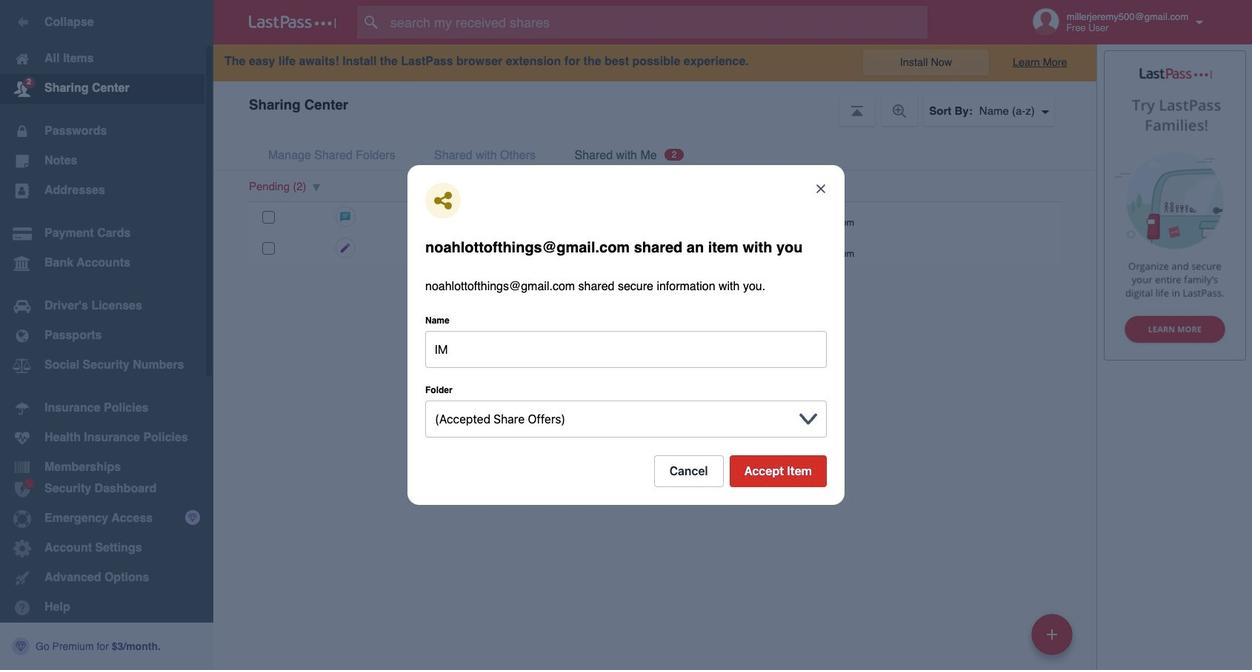 Task type: describe. For each thing, give the bounding box(es) containing it.
main navigation navigation
[[0, 0, 213, 670]]

Search search field
[[357, 6, 956, 39]]

search my received shares text field
[[357, 6, 956, 39]]

new item navigation
[[1026, 610, 1082, 670]]

new item image
[[1047, 629, 1057, 640]]



Task type: locate. For each thing, give the bounding box(es) containing it.
None field
[[425, 331, 827, 368], [425, 401, 791, 438], [425, 331, 827, 368], [425, 401, 791, 438]]

lastpass image
[[249, 16, 336, 29]]

vault options navigation
[[213, 81, 1096, 126]]



Task type: vqa. For each thing, say whether or not it's contained in the screenshot.
Search My Vault text field
no



